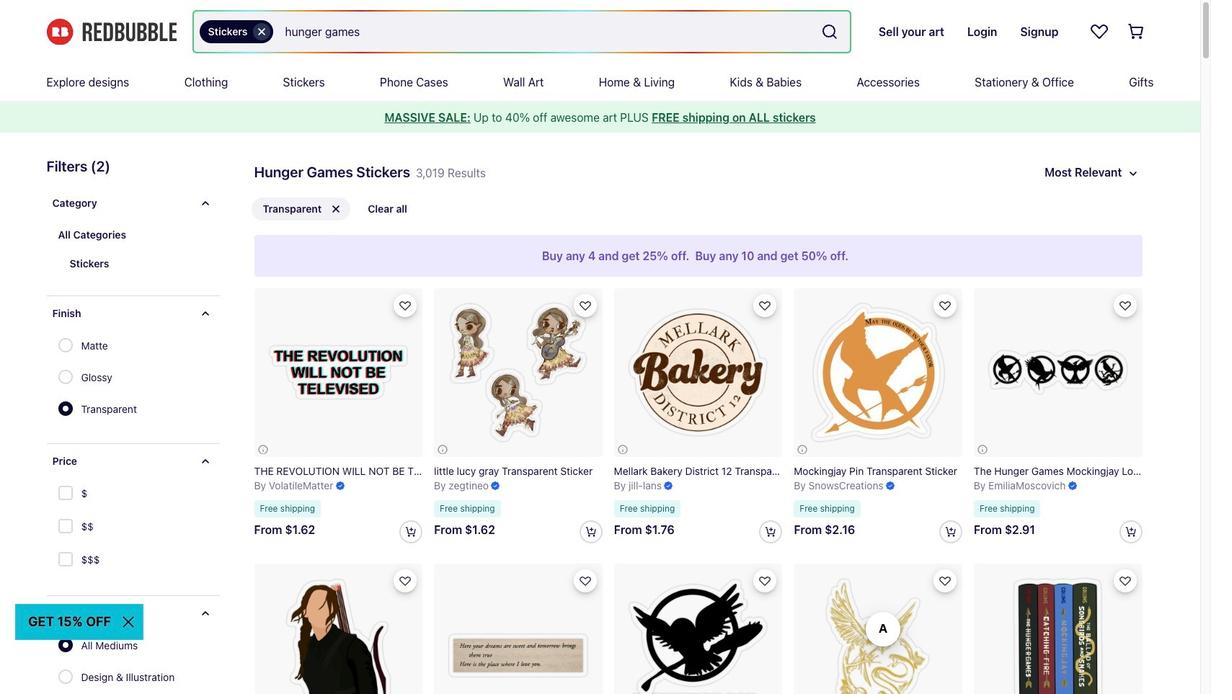 Task type: locate. For each thing, give the bounding box(es) containing it.
menu bar
[[47, 63, 1154, 101]]

mockingjay pin transparent sticker image
[[794, 288, 963, 457]]

none checkbox inside price "group"
[[58, 552, 75, 570]]

finish option group
[[58, 331, 146, 426]]

price group
[[57, 479, 100, 578]]

bird and snake mockingjay transparent sticker image
[[794, 564, 963, 694]]

7 menu item from the left
[[730, 63, 802, 101]]

menu item
[[47, 63, 129, 101], [184, 63, 228, 101], [283, 63, 325, 101], [380, 63, 448, 101], [503, 63, 544, 101], [599, 63, 675, 101], [730, 63, 802, 101], [857, 63, 920, 101], [975, 63, 1075, 101], [1130, 63, 1154, 101]]

None radio
[[58, 338, 72, 353], [58, 370, 72, 384], [58, 402, 72, 416], [58, 638, 72, 653], [58, 338, 72, 353], [58, 370, 72, 384], [58, 402, 72, 416], [58, 638, 72, 653]]

2 menu item from the left
[[184, 63, 228, 101]]

None radio
[[58, 670, 72, 684]]

None checkbox
[[58, 552, 75, 570]]

None field
[[194, 12, 850, 52]]

8 menu item from the left
[[857, 63, 920, 101]]

None checkbox
[[58, 486, 75, 503], [58, 519, 75, 537], [58, 486, 75, 503], [58, 519, 75, 537]]

6 menu item from the left
[[599, 63, 675, 101]]



Task type: describe. For each thing, give the bounding box(es) containing it.
mellark bakery district 12 transparent sticker image
[[614, 288, 783, 457]]

1 menu item from the left
[[47, 63, 129, 101]]

artwork medium option group
[[58, 631, 199, 694]]

5 menu item from the left
[[503, 63, 544, 101]]

little lucy gray transparent sticker image
[[434, 288, 603, 457]]

3,019 results element
[[23, 156, 1177, 694]]

deep in the meadow transparent sticker image
[[434, 564, 603, 694]]

9 menu item from the left
[[975, 63, 1075, 101]]

10 menu item from the left
[[1130, 63, 1154, 101]]

the hunger games mockingjay logos transparent sticker image
[[974, 288, 1143, 457]]

the revolution will not be televised transparent sticker image
[[254, 288, 423, 457]]

3 menu item from the left
[[283, 63, 325, 101]]

4 menu item from the left
[[380, 63, 448, 101]]

the hunger games series book stack transparent sticker image
[[974, 564, 1143, 694]]

katniss everdeen transparent sticker image
[[254, 564, 423, 694]]

Search term search field
[[274, 12, 816, 52]]

none radio inside artwork medium option group
[[58, 670, 72, 684]]

district 9 3/4 transparent sticker image
[[614, 564, 783, 694]]



Task type: vqa. For each thing, say whether or not it's contained in the screenshot.
Unicorn Fart Long Sleeve Baby One-Piece image
no



